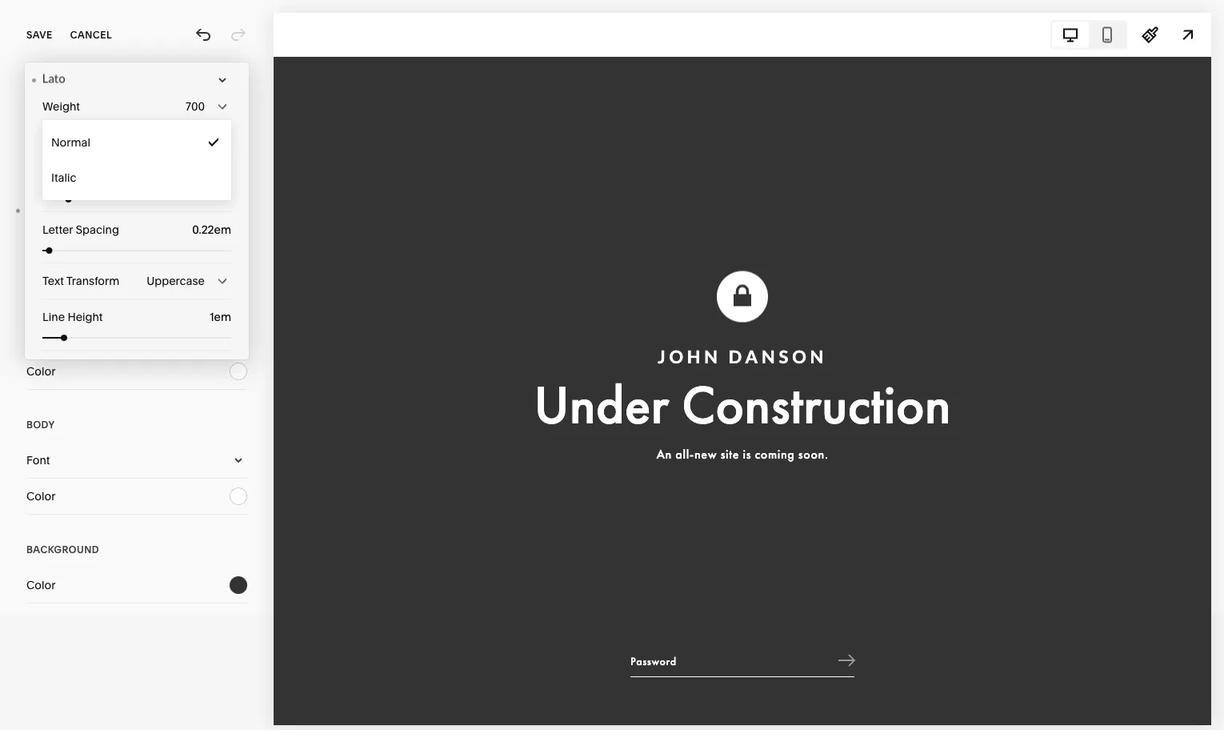 Task type: vqa. For each thing, say whether or not it's contained in the screenshot.
animate
no



Task type: locate. For each thing, give the bounding box(es) containing it.
2 font button from the top
[[26, 318, 247, 353]]

2 font from the top
[[26, 329, 50, 342]]

None field
[[178, 170, 231, 187], [178, 221, 231, 239], [178, 308, 231, 326], [178, 170, 231, 187], [178, 221, 231, 239], [178, 308, 231, 326]]

font button for headline
[[26, 318, 247, 353]]

list box
[[42, 125, 231, 195]]

color
[[26, 240, 56, 253], [26, 365, 56, 378], [26, 489, 56, 503], [26, 578, 56, 592]]

2 vertical spatial font
[[26, 453, 50, 467]]

1 font button from the top
[[26, 193, 247, 228]]

2 color button from the top
[[26, 354, 247, 389]]

1 color from the top
[[26, 240, 56, 253]]

letter
[[42, 223, 73, 237]]

cancel
[[70, 29, 112, 41]]

4 color from the top
[[26, 578, 56, 592]]

2 color from the top
[[26, 365, 56, 378]]

1 color button from the top
[[26, 229, 247, 264]]

height
[[68, 310, 103, 324]]

1 vertical spatial font
[[26, 329, 50, 342]]

branding
[[26, 169, 81, 181]]

italic
[[51, 171, 76, 185]]

page
[[26, 614, 53, 628]]

3 font from the top
[[26, 453, 50, 467]]

spacing
[[76, 223, 119, 237]]

3 color from the top
[[26, 489, 56, 503]]

0 vertical spatial font
[[26, 204, 50, 217]]

font button for branding
[[26, 193, 247, 228]]

4 color button from the top
[[26, 568, 247, 603]]

font down body
[[26, 453, 50, 467]]

3 font button from the top
[[26, 443, 247, 478]]

font up letter
[[26, 204, 50, 217]]

line height
[[42, 310, 103, 324]]

color button
[[26, 229, 247, 264], [26, 354, 247, 389], [26, 479, 247, 514], [26, 568, 247, 603]]

color for headline
[[26, 365, 56, 378]]

save button
[[26, 18, 53, 53]]

font button
[[26, 193, 247, 228], [26, 318, 247, 353], [26, 443, 247, 478]]

font
[[26, 204, 50, 217], [26, 329, 50, 342], [26, 453, 50, 467]]

color up page
[[26, 578, 56, 592]]

1 font from the top
[[26, 204, 50, 217]]

1 vertical spatial font button
[[26, 318, 247, 353]]

None range field
[[42, 196, 231, 203], [42, 247, 231, 254], [42, 335, 231, 341], [42, 196, 231, 203], [42, 247, 231, 254], [42, 335, 231, 341]]

3 color button from the top
[[26, 479, 247, 514]]

2 vertical spatial font button
[[26, 443, 247, 478]]

0 vertical spatial font button
[[26, 193, 247, 228]]

color up the background
[[26, 489, 56, 503]]

font down "line"
[[26, 329, 50, 342]]

color up body
[[26, 365, 56, 378]]

border
[[56, 614, 92, 628]]

font preview image
[[25, 67, 219, 93]]

background
[[26, 544, 99, 556]]

color down letter
[[26, 240, 56, 253]]

tab list
[[1053, 22, 1126, 48]]

font for body
[[26, 453, 50, 467]]



Task type: describe. For each thing, give the bounding box(es) containing it.
line
[[42, 310, 65, 324]]

normal
[[51, 136, 90, 149]]

page border
[[26, 614, 92, 628]]

color for body
[[26, 489, 56, 503]]

list box containing normal
[[42, 125, 231, 195]]

font for branding
[[26, 204, 50, 217]]

size
[[42, 172, 64, 185]]

color button for body
[[26, 479, 247, 514]]

font button for body
[[26, 443, 247, 478]]

font for headline
[[26, 329, 50, 342]]

styles
[[26, 70, 91, 97]]

cancel button
[[70, 18, 112, 53]]

style
[[42, 136, 68, 149]]

save
[[26, 29, 53, 41]]

color button for branding
[[26, 229, 247, 264]]

color button for headline
[[26, 354, 247, 389]]

modal dialog
[[25, 62, 249, 359]]

Style field
[[42, 125, 231, 160]]

headline
[[26, 294, 78, 306]]

undo image
[[195, 26, 212, 44]]

Search text field
[[26, 105, 247, 140]]

body
[[26, 419, 55, 431]]

letter spacing
[[42, 223, 119, 237]]

color for branding
[[26, 240, 56, 253]]



